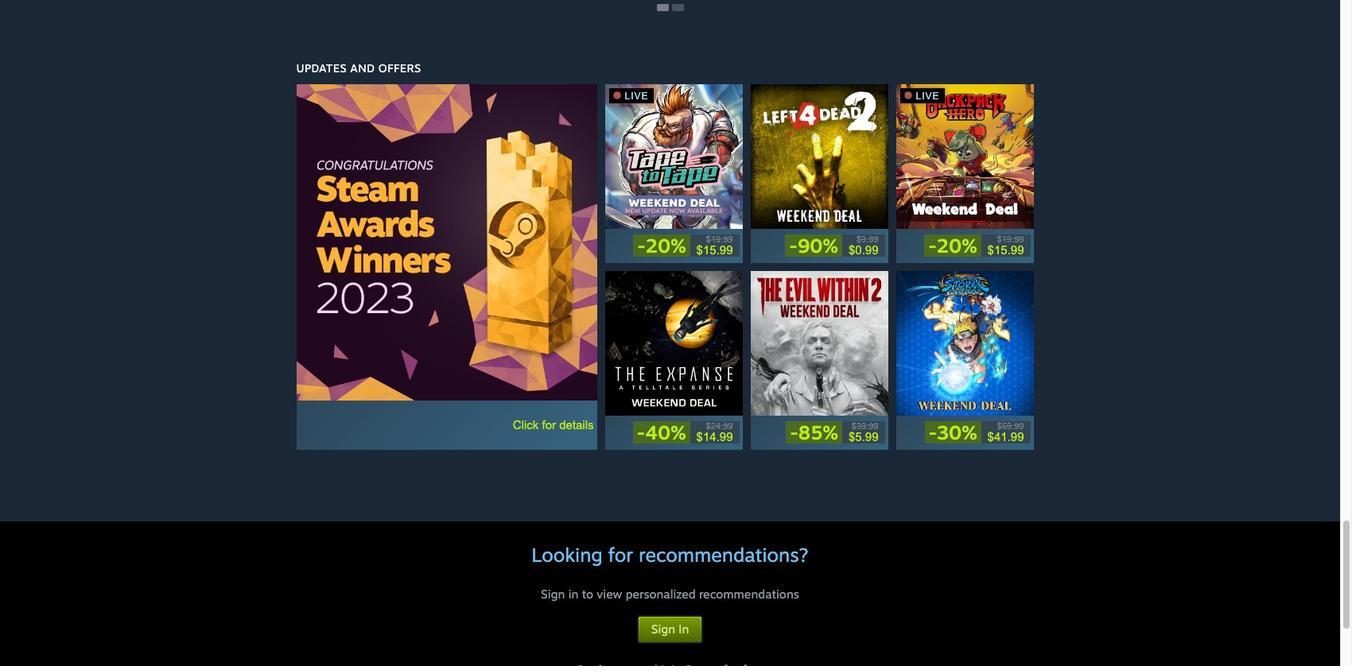 Task type: locate. For each thing, give the bounding box(es) containing it.
0 horizontal spatial $15.99
[[697, 244, 733, 257]]

1 vertical spatial sign
[[651, 622, 675, 637]]

1 horizontal spatial $19.99
[[997, 235, 1024, 244]]

0 horizontal spatial sign
[[541, 587, 565, 602]]

2 $19.99 $15.99 from the left
[[988, 235, 1024, 257]]

2 live from the left
[[916, 90, 940, 102]]

live
[[625, 90, 649, 102], [916, 90, 940, 102]]

for
[[542, 418, 556, 432], [608, 543, 633, 567]]

sign in to view personalized recommendations
[[541, 587, 799, 602]]

0 horizontal spatial for
[[542, 418, 556, 432]]

to
[[582, 587, 593, 602]]

1 horizontal spatial for
[[608, 543, 633, 567]]

$39.99
[[852, 422, 879, 431]]

$19.99 $15.99
[[697, 235, 733, 257], [988, 235, 1024, 257]]

0 horizontal spatial $19.99
[[706, 235, 733, 244]]

1 horizontal spatial -20%
[[928, 234, 977, 258]]

1 $19.99 from the left
[[706, 235, 733, 244]]

0 vertical spatial sign
[[541, 587, 565, 602]]

details
[[559, 418, 594, 432]]

0 horizontal spatial 20%
[[646, 234, 686, 258]]

$39.99 $5.99
[[849, 422, 879, 444]]

1 $19.99 $15.99 from the left
[[697, 235, 733, 257]]

click
[[513, 418, 539, 432]]

-40%
[[637, 421, 686, 445]]

-30%
[[929, 421, 977, 445]]

0 horizontal spatial $19.99 $15.99
[[697, 235, 733, 257]]

1 -20% from the left
[[637, 234, 686, 258]]

sign left the in
[[541, 587, 565, 602]]

1 vertical spatial for
[[608, 543, 633, 567]]

sign for sign in to view personalized recommendations
[[541, 587, 565, 602]]

0 vertical spatial for
[[542, 418, 556, 432]]

1 horizontal spatial 20%
[[937, 234, 977, 258]]

$24.99 $14.99
[[697, 422, 733, 444]]

for right click
[[542, 418, 556, 432]]

0 horizontal spatial live
[[625, 90, 649, 102]]

-85%
[[790, 421, 838, 445]]

-
[[637, 234, 646, 258], [789, 234, 798, 258], [928, 234, 937, 258], [637, 421, 645, 445], [790, 421, 799, 445], [929, 421, 937, 445]]

recommendations
[[699, 587, 799, 602]]

for for looking
[[608, 543, 633, 567]]

-20%
[[637, 234, 686, 258], [928, 234, 977, 258]]

85%
[[799, 421, 838, 445]]

sign left "in" at bottom right
[[651, 622, 675, 637]]

20%
[[646, 234, 686, 258], [937, 234, 977, 258]]

for for click
[[542, 418, 556, 432]]

1 horizontal spatial sign
[[651, 622, 675, 637]]

for up view
[[608, 543, 633, 567]]

looking
[[532, 543, 603, 567]]

$9.99 $0.99
[[849, 235, 879, 257]]

30%
[[937, 421, 977, 445]]

2 $19.99 from the left
[[997, 235, 1024, 244]]

1 horizontal spatial live
[[916, 90, 940, 102]]

sign
[[541, 587, 565, 602], [651, 622, 675, 637]]

0 horizontal spatial -20%
[[637, 234, 686, 258]]

sign for sign in
[[651, 622, 675, 637]]

1 horizontal spatial $19.99 $15.99
[[988, 235, 1024, 257]]

$19.99
[[706, 235, 733, 244], [997, 235, 1024, 244]]

offers
[[379, 61, 421, 75]]

$15.99
[[697, 244, 733, 257], [988, 244, 1024, 257]]

1 horizontal spatial $15.99
[[988, 244, 1024, 257]]

view
[[597, 587, 622, 602]]

click for details
[[513, 418, 594, 432]]

sign inside 'link'
[[651, 622, 675, 637]]



Task type: describe. For each thing, give the bounding box(es) containing it.
$59.99 $41.99
[[988, 422, 1024, 444]]

2 20% from the left
[[937, 234, 977, 258]]

2 $15.99 from the left
[[988, 244, 1024, 257]]

40%
[[645, 421, 686, 445]]

personalized
[[626, 587, 696, 602]]

$0.99
[[849, 244, 879, 257]]

looking for recommendations?
[[532, 543, 809, 567]]

$14.99
[[697, 430, 733, 444]]

in
[[679, 622, 689, 637]]

$24.99
[[706, 422, 733, 431]]

updates
[[296, 61, 347, 75]]

-90%
[[789, 234, 838, 258]]

2 -20% from the left
[[928, 234, 977, 258]]

$9.99
[[857, 235, 879, 244]]

$5.99
[[849, 430, 879, 444]]

sign in
[[651, 622, 689, 637]]

1 20% from the left
[[646, 234, 686, 258]]

$59.99
[[997, 422, 1024, 431]]

sign in link
[[637, 615, 703, 644]]

and
[[350, 61, 375, 75]]

$41.99
[[988, 430, 1024, 444]]

90%
[[798, 234, 838, 258]]

1 $15.99 from the left
[[697, 244, 733, 257]]

1 live from the left
[[625, 90, 649, 102]]

recommendations?
[[639, 543, 809, 567]]

in
[[569, 587, 579, 602]]

updates and offers
[[296, 61, 421, 75]]

click for details link
[[296, 84, 597, 450]]



Task type: vqa. For each thing, say whether or not it's contained in the screenshot.
Person
no



